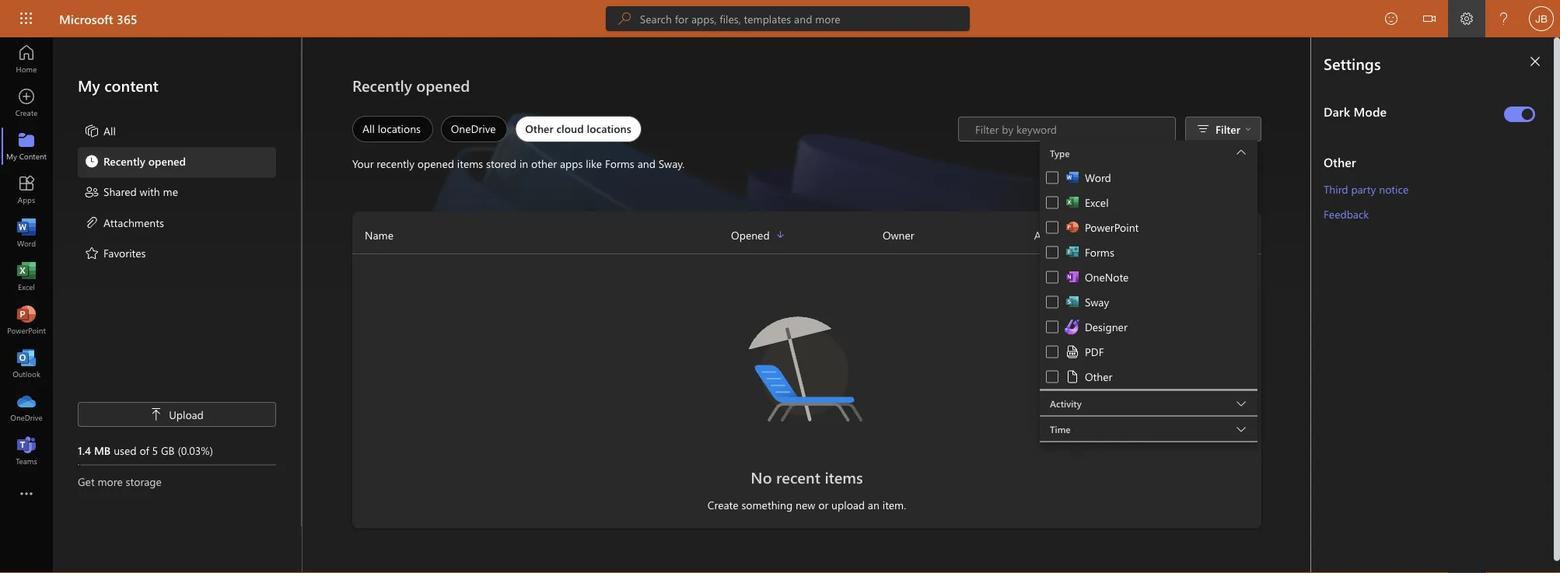 Task type: vqa. For each thing, say whether or not it's contained in the screenshot.
Office.com
no



Task type: locate. For each thing, give the bounding box(es) containing it.
microsoft
[[59, 10, 113, 27]]

feedback
[[1324, 207, 1369, 221]]

type button
[[1040, 140, 1258, 165]]

an
[[868, 498, 880, 512]]

1 vertical spatial activity
[[1050, 397, 1082, 410]]

recently
[[352, 75, 412, 96], [103, 154, 145, 168]]

excel
[[1085, 195, 1109, 210]]

1 horizontal spatial recently opened
[[352, 75, 470, 96]]

recently
[[377, 156, 415, 170]]

opened up onedrive
[[416, 75, 470, 96]]

opened
[[416, 75, 470, 96], [148, 154, 186, 168], [418, 156, 454, 170]]

recently inside "menu"
[[103, 154, 145, 168]]

menu containing all
[[78, 117, 276, 269]]


[[1245, 126, 1251, 132]]

0 horizontal spatial locations
[[378, 121, 421, 136]]

recently up 'all locations'
[[352, 75, 412, 96]]

2 vertical spatial other
[[1085, 369, 1113, 384]]

recently opened
[[352, 75, 470, 96], [103, 154, 186, 168]]


[[150, 408, 163, 421]]

other down 'pdf'
[[1085, 369, 1113, 384]]

0 vertical spatial recently opened
[[352, 75, 470, 96]]

all inside my content left pane navigation navigation
[[103, 123, 116, 138]]

content
[[104, 75, 159, 96]]

opened button
[[731, 222, 883, 247]]

1 locations from the left
[[378, 121, 421, 136]]

1 vertical spatial forms
[[1085, 245, 1115, 259]]

onenote checkbox item
[[1040, 265, 1258, 290]]

stored
[[486, 156, 517, 170]]

row inside application
[[352, 222, 1262, 254]]

other
[[525, 121, 554, 136], [1324, 153, 1356, 170], [1085, 369, 1113, 384]]

0 horizontal spatial menu
[[78, 117, 276, 269]]

other up third
[[1324, 153, 1356, 170]]

all up the recently opened element
[[103, 123, 116, 138]]

forms up onenote
[[1085, 245, 1115, 259]]

None search field
[[606, 6, 970, 31]]

row
[[352, 222, 1262, 254]]

locations up "like"
[[587, 121, 631, 136]]

activity for activity dropdown button
[[1050, 397, 1082, 410]]

2 horizontal spatial other
[[1324, 153, 1356, 170]]

all
[[362, 121, 375, 136], [103, 123, 116, 138]]

your recently opened items stored in other apps like forms and sway.
[[352, 156, 685, 170]]

status
[[958, 117, 1176, 142]]

other cloud locations tab
[[511, 116, 645, 142]]

other element
[[1324, 153, 1542, 170]]

0 horizontal spatial items
[[457, 156, 483, 170]]

1 horizontal spatial menu
[[1040, 165, 1258, 390]]

dark
[[1324, 103, 1350, 119]]

mb
[[94, 443, 111, 457]]

other checkbox item
[[1040, 364, 1258, 390]]

shared with me
[[103, 184, 178, 199]]

locations inside all locations tab
[[378, 121, 421, 136]]

0 horizontal spatial all
[[103, 123, 116, 138]]

1 vertical spatial other
[[1324, 153, 1356, 170]]

items
[[457, 156, 483, 170], [825, 467, 863, 487]]

of
[[140, 443, 149, 457]]

activity inside column header
[[1034, 228, 1070, 242]]

onedrive tab
[[437, 116, 511, 142]]

my
[[78, 75, 100, 96]]

word checkbox item
[[1040, 165, 1258, 190]]

0 horizontal spatial recently opened
[[103, 154, 186, 168]]

dark mode
[[1324, 103, 1387, 119]]

1 horizontal spatial items
[[825, 467, 863, 487]]

get more storage
[[78, 474, 162, 488]]

get
[[78, 474, 95, 488]]

 upload
[[150, 407, 204, 422]]

create something new or upload an item.
[[708, 498, 906, 512]]

tab list
[[348, 112, 645, 146]]

activity
[[1034, 228, 1070, 242], [1050, 397, 1082, 410]]

forms right "like"
[[605, 156, 635, 170]]

home image
[[19, 51, 34, 67]]

(0.03%)
[[178, 443, 213, 457]]

settings region
[[1265, 37, 1560, 573], [1311, 37, 1560, 573]]

1 vertical spatial recently opened
[[103, 154, 186, 168]]

1.4 mb used of 5 gb (0.03%)
[[78, 443, 213, 457]]

all inside tab
[[362, 121, 375, 136]]

0 horizontal spatial recently
[[103, 154, 145, 168]]

forms
[[605, 156, 635, 170], [1085, 245, 1115, 259]]

status inside application
[[958, 117, 1176, 142]]

pdf
[[1085, 345, 1104, 359]]

all locations tab
[[348, 116, 437, 142]]

forms inside forms checkbox item
[[1085, 245, 1115, 259]]

0 vertical spatial activity
[[1034, 228, 1070, 242]]

time button
[[1040, 417, 1258, 441]]

my content
[[78, 75, 159, 96]]

1 vertical spatial items
[[825, 467, 863, 487]]

no recent items status
[[580, 466, 1034, 488]]

owner
[[883, 228, 914, 242]]

0 vertical spatial items
[[457, 156, 483, 170]]

dark mode element
[[1324, 103, 1498, 120]]

1 horizontal spatial other
[[1085, 369, 1113, 384]]

activity left powerpoint
[[1034, 228, 1070, 242]]

0 vertical spatial recently
[[352, 75, 412, 96]]

opened
[[731, 228, 770, 242]]

pdf checkbox item
[[1040, 339, 1258, 365]]

0 horizontal spatial forms
[[605, 156, 635, 170]]

activity inside dropdown button
[[1050, 397, 1082, 410]]

locations up the recently
[[378, 121, 421, 136]]

new
[[796, 498, 815, 512]]

gb
[[161, 443, 175, 457]]

recently up shared
[[103, 154, 145, 168]]

mode
[[1354, 103, 1387, 119]]

locations inside other cloud locations 'tab'
[[587, 121, 631, 136]]

all up "your"
[[362, 121, 375, 136]]

items up upload
[[825, 467, 863, 487]]


[[1423, 12, 1436, 25]]

1 vertical spatial recently
[[103, 154, 145, 168]]

microsoft 365 banner
[[0, 0, 1560, 40]]

row containing name
[[352, 222, 1262, 254]]

other inside settings region
[[1324, 153, 1356, 170]]

storage
[[126, 474, 162, 488]]

shared
[[103, 184, 137, 199]]

activity up 'time'
[[1050, 397, 1082, 410]]

tab list containing all locations
[[348, 112, 645, 146]]

jb
[[1536, 12, 1548, 25]]

items left stored
[[457, 156, 483, 170]]

other inside 'tab'
[[525, 121, 554, 136]]

apps
[[560, 156, 583, 170]]

1 horizontal spatial all
[[362, 121, 375, 136]]

apps image
[[19, 182, 34, 198]]

recently opened element
[[84, 153, 186, 172]]

other left the cloud
[[525, 121, 554, 136]]

2 locations from the left
[[587, 121, 631, 136]]

powerpoint
[[1085, 220, 1139, 235]]

recently opened up 'all locations'
[[352, 75, 470, 96]]

feedback button
[[1324, 201, 1369, 226]]

owner button
[[883, 222, 1034, 247]]

2 settings region from the left
[[1311, 37, 1560, 573]]

0 horizontal spatial other
[[525, 121, 554, 136]]

with
[[140, 184, 160, 199]]

0 vertical spatial other
[[525, 121, 554, 136]]

navigation
[[0, 37, 53, 473]]

1 horizontal spatial locations
[[587, 121, 631, 136]]

opened up 'me'
[[148, 154, 186, 168]]

1 horizontal spatial recently
[[352, 75, 412, 96]]

excel checkbox item
[[1040, 190, 1258, 215]]

1 horizontal spatial forms
[[1085, 245, 1115, 259]]

item.
[[883, 498, 906, 512]]

other cloud locations
[[525, 121, 631, 136]]

locations
[[378, 121, 421, 136], [587, 121, 631, 136]]

application containing my content
[[0, 37, 1311, 573]]

recently opened up shared with me
[[103, 154, 186, 168]]

type
[[1050, 147, 1070, 159]]

all for all locations
[[362, 121, 375, 136]]

no
[[751, 467, 772, 487]]

onedrive
[[451, 121, 496, 136]]

menu
[[78, 117, 276, 269], [1040, 165, 1258, 390]]

application
[[0, 37, 1311, 573]]

attachments
[[103, 215, 164, 229]]

onenote
[[1085, 270, 1129, 284]]



Task type: describe. For each thing, give the bounding box(es) containing it.
recent
[[776, 467, 821, 487]]

word
[[1085, 170, 1111, 185]]

opened right the recently
[[418, 156, 454, 170]]

1 settings region from the left
[[1265, 37, 1560, 573]]

powerpoint image
[[19, 313, 34, 328]]

other inside checkbox item
[[1085, 369, 1113, 384]]

and
[[638, 156, 656, 170]]

your
[[352, 156, 374, 170]]

other for other cloud locations
[[525, 121, 554, 136]]

filter 
[[1216, 122, 1251, 136]]

powerpoint checkbox item
[[1040, 215, 1258, 240]]

activity button
[[1040, 391, 1258, 416]]

in
[[520, 156, 528, 170]]

onedrive image
[[19, 400, 34, 415]]

all locations
[[362, 121, 421, 136]]

items inside 'no recent items' status
[[825, 467, 863, 487]]

outlook image
[[19, 356, 34, 372]]

all element
[[84, 123, 116, 141]]

upload
[[169, 407, 204, 422]]

third party notice
[[1324, 182, 1409, 196]]

sway
[[1085, 295, 1109, 309]]

activity, column 4 of 4 column header
[[1034, 222, 1262, 247]]

favorites
[[103, 245, 146, 260]]

third party notice link
[[1324, 182, 1409, 196]]

no recent items
[[751, 467, 863, 487]]

all for all
[[103, 123, 116, 138]]

settings
[[1324, 53, 1381, 74]]

sway.
[[659, 156, 685, 170]]

used
[[114, 443, 137, 457]]

microsoft 365
[[59, 10, 137, 27]]

1.4
[[78, 443, 91, 457]]

create
[[708, 498, 739, 512]]

cloud
[[557, 121, 584, 136]]

5
[[152, 443, 158, 457]]

365
[[117, 10, 137, 27]]

time
[[1050, 423, 1071, 435]]

other
[[531, 156, 557, 170]]

designer checkbox item
[[1040, 315, 1258, 340]]

favorites element
[[84, 245, 146, 263]]

shared with me element
[[84, 184, 178, 202]]

get more storage button
[[78, 474, 276, 489]]

name
[[365, 228, 394, 242]]

other for other element
[[1324, 153, 1356, 170]]

notice
[[1379, 182, 1409, 196]]

Filter by keyword text field
[[974, 121, 1168, 137]]

create something new or upload an item. status
[[580, 497, 1034, 513]]

something
[[742, 498, 793, 512]]

excel image
[[19, 269, 34, 285]]

more
[[98, 474, 123, 488]]

party
[[1351, 182, 1376, 196]]

Search box. Suggestions appear as you type. search field
[[640, 6, 970, 31]]

word image
[[19, 226, 34, 241]]

or
[[818, 498, 829, 512]]

my content left pane navigation navigation
[[53, 37, 302, 527]]

forms checkbox item
[[1040, 240, 1258, 265]]

third
[[1324, 182, 1348, 196]]

teams image
[[19, 443, 34, 459]]

0 vertical spatial forms
[[605, 156, 635, 170]]

attachments element
[[84, 214, 164, 233]]

menu inside my content left pane navigation navigation
[[78, 117, 276, 269]]

recently opened inside "menu"
[[103, 154, 186, 168]]

me
[[163, 184, 178, 199]]

my content image
[[19, 138, 34, 154]]

like
[[586, 156, 602, 170]]

upload
[[832, 498, 865, 512]]

activity for activity, column 4 of 4 column header
[[1034, 228, 1070, 242]]

name button
[[352, 222, 731, 247]]

jb button
[[1523, 0, 1560, 37]]

empty state icon image
[[737, 298, 877, 438]]

designer
[[1085, 320, 1128, 334]]

view more apps image
[[19, 487, 34, 502]]

sway checkbox item
[[1040, 290, 1258, 315]]

menu containing word
[[1040, 165, 1258, 390]]

filter
[[1216, 122, 1241, 136]]

create image
[[19, 95, 34, 110]]

opened inside "menu"
[[148, 154, 186, 168]]

 button
[[1411, 0, 1448, 40]]



